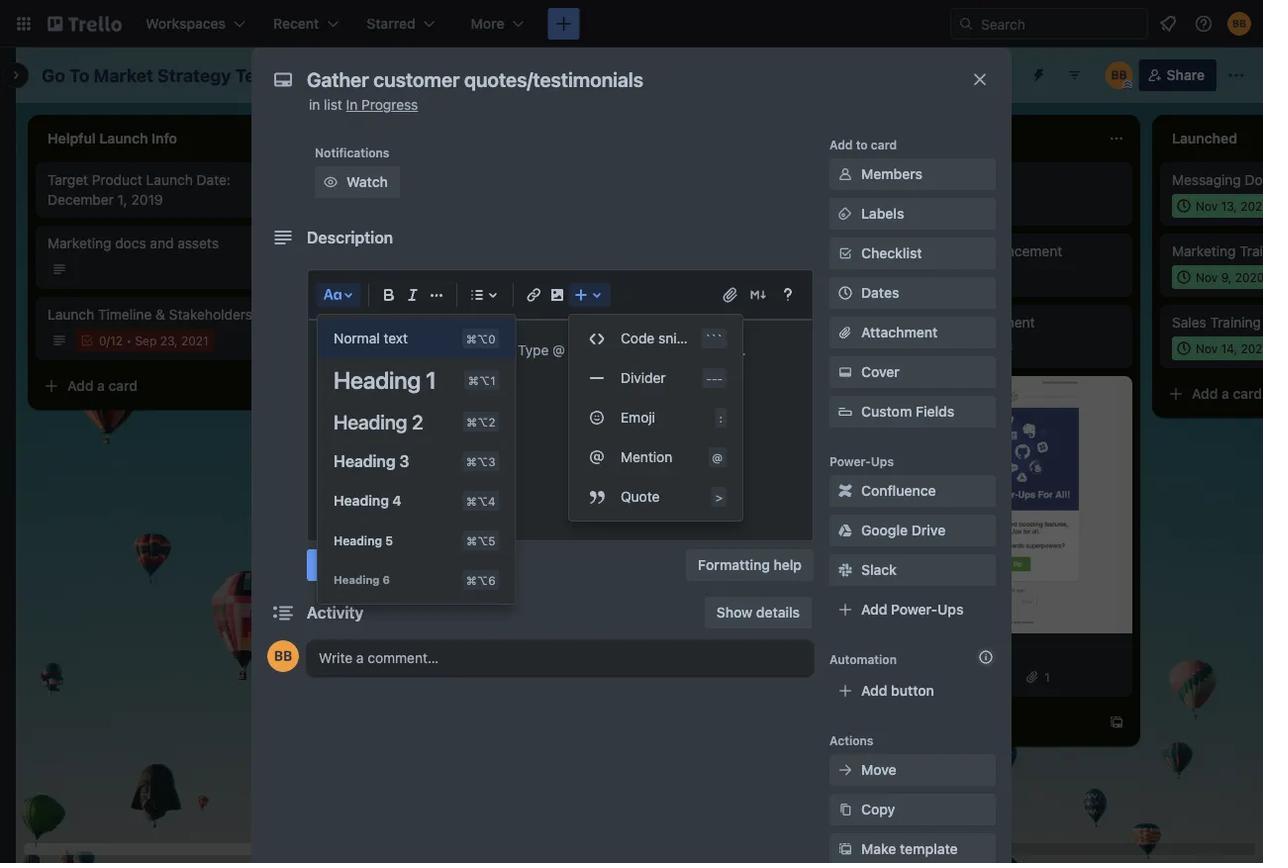 Task type: vqa. For each thing, say whether or not it's contained in the screenshot.


Task type: describe. For each thing, give the bounding box(es) containing it.
heading 5
[[334, 534, 393, 548]]

0 vertical spatial add a card
[[349, 334, 419, 351]]

normal text
[[334, 330, 408, 347]]

1 horizontal spatial bob builder (bobbuilder40) image
[[1228, 12, 1252, 36]]

email
[[891, 643, 926, 660]]

template
[[900, 841, 958, 858]]

product
[[92, 172, 142, 188]]

normal
[[334, 330, 380, 347]]

quote
[[621, 489, 660, 505]]

add power-ups link
[[830, 594, 996, 626]]

Jul 23, 2020 checkbox
[[891, 337, 991, 361]]

---
[[707, 371, 723, 385]]

custom fields button
[[830, 402, 996, 422]]

custom
[[862, 404, 913, 420]]

update assorted references on existing marketing pages link
[[329, 242, 559, 281]]

image image
[[546, 283, 570, 307]]

mention
[[621, 449, 673, 466]]

social
[[891, 172, 930, 188]]

/ for 12
[[107, 334, 110, 348]]

custom fields
[[862, 404, 955, 420]]

sales training link
[[1173, 313, 1264, 333]]

snippet
[[659, 330, 706, 347]]

alignment
[[351, 172, 414, 188]]

target product launch date: december 1, 2019 link
[[48, 170, 277, 210]]

1 vertical spatial add a card
[[67, 378, 138, 394]]

add power-ups
[[862, 602, 964, 618]]

heading for heading 5
[[334, 534, 382, 548]]

aug 21, 2020
[[915, 199, 989, 213]]

marketing for marketing train
[[1173, 243, 1237, 260]]

lists image
[[466, 283, 489, 307]]

announcement inside in-app announcement link
[[939, 314, 1036, 331]]

3 inside heading 1 group
[[400, 452, 410, 471]]

⌘⌥4
[[466, 494, 496, 508]]

sm image for google drive
[[836, 521, 856, 541]]

watch button
[[315, 166, 400, 198]]

target product launch date: december 1, 2019
[[48, 172, 231, 208]]

2021
[[181, 334, 209, 348]]

jul 31, 2020
[[915, 671, 984, 684]]

add inside button
[[862, 683, 888, 699]]

2020 for promotion
[[960, 199, 989, 213]]

in
[[346, 97, 358, 113]]

search image
[[959, 16, 975, 32]]

6
[[383, 574, 390, 587]]

progress
[[362, 97, 418, 113]]

assets
[[178, 235, 219, 252]]

marketing for marketing docs and assets
[[48, 235, 111, 252]]

market
[[94, 64, 153, 86]]

marketing docs and assets
[[48, 235, 219, 252]]

launch timeline & stakeholders
[[48, 307, 253, 323]]

marketing train link
[[1173, 242, 1264, 261]]

help
[[774, 557, 802, 573]]

move link
[[830, 755, 996, 786]]

strategy
[[158, 64, 231, 86]]

cover
[[862, 364, 900, 380]]

add to card
[[830, 138, 898, 152]]

1 horizontal spatial power-
[[892, 602, 938, 618]]

more formatting image
[[425, 283, 449, 307]]

attachment button
[[830, 317, 996, 349]]

actions
[[830, 734, 874, 748]]

nov for marketing
[[1196, 270, 1219, 284]]

jul 19, 2020
[[915, 270, 984, 284]]

nov for messaging
[[1196, 199, 1219, 213]]

sm image for labels
[[836, 204, 856, 224]]

0 vertical spatial ups
[[871, 455, 894, 468]]

nov 13, 2020
[[1196, 199, 1264, 213]]

1,
[[118, 192, 127, 208]]

to
[[69, 64, 90, 86]]

Aug 21, 2020 checkbox
[[891, 194, 995, 218]]

Jul 31, 2020 checkbox
[[891, 666, 990, 689]]

announcement inside blog post - announcement link
[[966, 243, 1063, 260]]

jul for newsletter
[[915, 671, 932, 684]]

2019
[[131, 192, 163, 208]]

button
[[892, 683, 935, 699]]

fix alignment issue on /pricing
[[329, 172, 522, 188]]

2
[[412, 410, 423, 433]]

sm image for make template
[[836, 840, 856, 860]]

training
[[1211, 314, 1262, 331]]

in
[[309, 97, 320, 113]]

0 horizontal spatial create from template… image
[[547, 335, 563, 351]]

show
[[717, 605, 753, 621]]

blog
[[891, 243, 920, 260]]

confluence
[[862, 483, 937, 499]]

0 horizontal spatial power-
[[830, 455, 871, 468]]

Nov 14, 2020 checkbox
[[1173, 337, 1264, 361]]

primary element
[[0, 0, 1264, 48]]

card for the add a card button to the right
[[390, 334, 419, 351]]

2 vertical spatial create from template… image
[[1109, 715, 1125, 731]]

1 inside group
[[426, 366, 437, 394]]

save button
[[307, 550, 362, 581]]

Nov 13, 2020 checkbox
[[1173, 194, 1264, 218]]

bob builder (bobbuilder40) image
[[267, 641, 299, 673]]

sales
[[1173, 314, 1207, 331]]

blog post - announcement link
[[891, 242, 1121, 261]]

1 horizontal spatial add a card button
[[317, 327, 539, 359]]

share button
[[1140, 59, 1217, 91]]

1 horizontal spatial a
[[378, 334, 386, 351]]

1 vertical spatial 1
[[1045, 671, 1051, 684]]

19,
[[935, 270, 951, 284]]

google
[[862, 522, 908, 539]]

references
[[439, 243, 507, 260]]

create board or workspace image
[[554, 14, 574, 34]]

stakeholders
[[169, 307, 253, 323]]

bold ⌘b image
[[377, 283, 401, 307]]

blog post - announcement
[[891, 243, 1063, 260]]

sm image for move
[[836, 761, 856, 780]]

⌘⌥3
[[467, 455, 496, 468]]

mention image
[[585, 446, 609, 469]]

heading 1 group
[[318, 319, 516, 600]]

app
[[909, 314, 935, 331]]

formatting help link
[[687, 550, 814, 581]]

email newsletter
[[891, 643, 998, 660]]

code snippet ```
[[621, 330, 723, 347]]

link image
[[522, 283, 546, 307]]

0 vertical spatial 3
[[364, 290, 371, 304]]

email newsletter link
[[891, 642, 1121, 662]]

:
[[720, 411, 723, 425]]

Board name text field
[[32, 59, 324, 91]]

list
[[324, 97, 343, 113]]

1 vertical spatial add a card button
[[36, 370, 258, 402]]

checklist
[[862, 245, 923, 261]]

sm image for cover
[[836, 363, 856, 382]]

0 for 0 / 3
[[353, 290, 360, 304]]

1 vertical spatial a
[[97, 378, 105, 394]]

heading for heading 6
[[334, 574, 380, 587]]

date:
[[197, 172, 231, 188]]

watch
[[347, 174, 388, 190]]

on for references
[[511, 243, 527, 260]]

move
[[862, 762, 897, 779]]

jul for post
[[915, 270, 932, 284]]



Task type: locate. For each thing, give the bounding box(es) containing it.
4 sm image from the top
[[836, 363, 856, 382]]

0 notifications image
[[1157, 12, 1181, 36]]

on right issue
[[454, 172, 470, 188]]

0 horizontal spatial card
[[109, 378, 138, 394]]

0 vertical spatial /
[[360, 290, 364, 304]]

card
[[871, 138, 898, 152], [390, 334, 419, 351], [109, 378, 138, 394]]

emoji
[[621, 410, 656, 426]]

1
[[426, 366, 437, 394], [1045, 671, 1051, 684]]

switch to… image
[[14, 14, 34, 34]]

train
[[1240, 243, 1264, 260]]

in progress link
[[346, 97, 418, 113]]

sm image inside labels link
[[836, 204, 856, 224]]

jul inside checkbox
[[915, 270, 932, 284]]

dates
[[862, 285, 900, 301]]

marketing down december
[[48, 235, 111, 252]]

copy
[[862, 802, 896, 818]]

sm image left labels
[[836, 204, 856, 224]]

sm image
[[321, 172, 341, 192], [836, 481, 856, 501], [836, 521, 856, 541], [836, 561, 856, 580], [836, 800, 856, 820]]

aug
[[915, 199, 937, 213]]

text
[[384, 330, 408, 347]]

2 vertical spatial nov
[[1196, 342, 1219, 356]]

0 horizontal spatial a
[[97, 378, 105, 394]]

0 vertical spatial launch
[[146, 172, 193, 188]]

23, right sep
[[160, 334, 178, 348]]

0 horizontal spatial 23,
[[160, 334, 178, 348]]

3 jul from the top
[[915, 671, 932, 684]]

/ down "existing"
[[360, 290, 364, 304]]

ups up confluence
[[871, 455, 894, 468]]

1 left ⌘⌥1
[[426, 366, 437, 394]]

add button button
[[830, 676, 996, 707]]

1 jul from the top
[[915, 270, 932, 284]]

fix alignment issue on /pricing link
[[329, 170, 559, 190]]

messaging
[[1173, 172, 1242, 188]]

announcement up 'jul 19, 2020'
[[966, 243, 1063, 260]]

sm image for checklist
[[836, 244, 856, 263]]

power-
[[830, 455, 871, 468], [892, 602, 938, 618]]

13,
[[1222, 199, 1238, 213]]

add a card button down sep
[[36, 370, 258, 402]]

heading 6
[[334, 574, 390, 587]]

description
[[307, 228, 393, 247]]

workspace visible image
[[372, 67, 388, 83]]

sm image inside cover link
[[836, 363, 856, 382]]

add a card up 'heading 1'
[[349, 334, 419, 351]]

ups up email newsletter
[[938, 602, 964, 618]]

bob builder (bobbuilder40) image right open information menu icon
[[1228, 12, 1252, 36]]

to
[[856, 138, 868, 152]]

1 vertical spatial ups
[[938, 602, 964, 618]]

make template link
[[830, 834, 996, 864]]

menu containing code snippet
[[570, 319, 743, 517]]

2020 for post
[[954, 270, 984, 284]]

Write a comment text field
[[307, 641, 814, 676]]

formatting
[[698, 557, 770, 573]]

2020 for training
[[1242, 342, 1264, 356]]

3 sm image from the top
[[836, 244, 856, 263]]

star or unstar board image
[[336, 67, 352, 83]]

6 heading from the top
[[334, 574, 380, 587]]

1 vertical spatial launch
[[48, 307, 94, 323]]

0 vertical spatial 1
[[426, 366, 437, 394]]

9,
[[1222, 270, 1233, 284]]

1 horizontal spatial ups
[[938, 602, 964, 618]]

social promotion
[[891, 172, 999, 188]]

2 jul from the top
[[915, 342, 932, 356]]

sm image inside the checklist link
[[836, 244, 856, 263]]

3 up 4
[[400, 452, 410, 471]]

bob builder (bobbuilder40) image left the share button
[[1106, 61, 1134, 89]]

on inside update assorted references on existing marketing pages
[[511, 243, 527, 260]]

show details link
[[705, 597, 812, 629]]

save
[[319, 557, 350, 573]]

sm image for copy
[[836, 800, 856, 820]]

jul left the 31,
[[915, 671, 932, 684]]

0
[[353, 290, 360, 304], [99, 334, 107, 348]]

1 heading from the top
[[334, 366, 421, 394]]

1 horizontal spatial marketing
[[382, 263, 446, 279]]

2 vertical spatial card
[[109, 378, 138, 394]]

jul for app
[[915, 342, 932, 356]]

1 horizontal spatial 1
[[1045, 671, 1051, 684]]

1 nov from the top
[[1196, 199, 1219, 213]]

31,
[[935, 671, 951, 684]]

sm image down the add to card
[[836, 164, 856, 184]]

heading 1
[[334, 366, 437, 394]]

2020 for train
[[1236, 270, 1264, 284]]

attach and insert link image
[[721, 285, 741, 305]]

sm image left "slack" in the right bottom of the page
[[836, 561, 856, 580]]

&
[[156, 307, 165, 323]]

2020 right 21,
[[960, 199, 989, 213]]

1 horizontal spatial card
[[390, 334, 419, 351]]

sm image down actions
[[836, 761, 856, 780]]

editor toolbar toolbar
[[317, 279, 804, 604]]

/ for 3
[[360, 290, 364, 304]]

3
[[364, 290, 371, 304], [400, 452, 410, 471]]

0 horizontal spatial add a card
[[67, 378, 138, 394]]

2020 right the 13,
[[1241, 199, 1264, 213]]

copy link
[[830, 794, 996, 826]]

nov 14, 2020
[[1196, 342, 1264, 356]]

/
[[360, 290, 364, 304], [107, 334, 110, 348]]

4
[[393, 493, 402, 509]]

launch inside launch timeline & stakeholders link
[[48, 307, 94, 323]]

1 vertical spatial nov
[[1196, 270, 1219, 284]]

a down the 0 / 12 • sep 23, 2021
[[97, 378, 105, 394]]

3 nov from the top
[[1196, 342, 1219, 356]]

promotion
[[934, 172, 999, 188]]

details
[[757, 605, 800, 621]]

sm image for members
[[836, 164, 856, 184]]

launch left timeline
[[48, 307, 94, 323]]

sm image for watch
[[321, 172, 341, 192]]

5 heading from the top
[[334, 534, 382, 548]]

0 horizontal spatial 0
[[99, 334, 107, 348]]

sm image inside members link
[[836, 164, 856, 184]]

card right to
[[871, 138, 898, 152]]

⌘⌥2
[[467, 415, 496, 429]]

0 horizontal spatial on
[[454, 172, 470, 188]]

0 vertical spatial on
[[454, 172, 470, 188]]

heading left 5 at the bottom left
[[334, 534, 382, 548]]

sm image left watch
[[321, 172, 341, 192]]

power-ups
[[830, 455, 894, 468]]

heading up heading 4
[[334, 452, 396, 471]]

power- up confluence
[[830, 455, 871, 468]]

2 sm image from the top
[[836, 204, 856, 224]]

marketing up nov 9, 2020 checkbox
[[1173, 243, 1237, 260]]

sm image left google
[[836, 521, 856, 541]]

2 vertical spatial jul
[[915, 671, 932, 684]]

0 right text styles image
[[353, 290, 360, 304]]

2020 right 9,
[[1236, 270, 1264, 284]]

assorted
[[379, 243, 435, 260]]

open information menu image
[[1195, 14, 1214, 34]]

heading for heading 1
[[334, 366, 421, 394]]

sm image for slack
[[836, 561, 856, 580]]

0 vertical spatial a
[[378, 334, 386, 351]]

```
[[706, 332, 723, 346]]

launch inside target product launch date: december 1, 2019
[[146, 172, 193, 188]]

0 vertical spatial add a card button
[[317, 327, 539, 359]]

on right references
[[511, 243, 527, 260]]

23, inside option
[[935, 342, 953, 356]]

sm image inside watch button
[[321, 172, 341, 192]]

add a card button
[[317, 327, 539, 359], [36, 370, 258, 402]]

in list in progress
[[309, 97, 418, 113]]

None text field
[[297, 61, 951, 97]]

heading up "heading 2"
[[334, 366, 421, 394]]

1 vertical spatial 0
[[99, 334, 107, 348]]

card for the bottommost the add a card button
[[109, 378, 138, 394]]

2020 right 19,
[[954, 270, 984, 284]]

Jul 19, 2020 checkbox
[[891, 265, 990, 289]]

1 horizontal spatial 0
[[353, 290, 360, 304]]

heading down save
[[334, 574, 380, 587]]

1 horizontal spatial 3
[[400, 452, 410, 471]]

2 heading from the top
[[334, 410, 407, 433]]

post
[[924, 243, 952, 260]]

6 sm image from the top
[[836, 840, 856, 860]]

1 vertical spatial /
[[107, 334, 110, 348]]

jul
[[915, 270, 932, 284], [915, 342, 932, 356], [915, 671, 932, 684]]

@
[[712, 451, 723, 465]]

0 / 3
[[353, 290, 371, 304]]

2020 for newsletter
[[954, 671, 984, 684]]

italic ⌘i image
[[401, 283, 425, 307]]

announcement up "jul 23, 2020"
[[939, 314, 1036, 331]]

1 horizontal spatial add a card
[[349, 334, 419, 351]]

doc
[[1246, 172, 1264, 188]]

0 left 12
[[99, 334, 107, 348]]

Search field
[[975, 9, 1148, 39]]

cancel
[[380, 557, 425, 573]]

1 down email newsletter link
[[1045, 671, 1051, 684]]

/pricing
[[474, 172, 522, 188]]

3 left bold ⌘b image
[[364, 290, 371, 304]]

heading for heading 2
[[334, 410, 407, 433]]

add a card button down more formatting 'image'
[[317, 327, 539, 359]]

fields
[[916, 404, 955, 420]]

code snippet image
[[585, 327, 609, 351]]

view markdown image
[[749, 285, 769, 305]]

nov left the 13,
[[1196, 199, 1219, 213]]

4 heading from the top
[[334, 493, 389, 509]]

23,
[[160, 334, 178, 348], [935, 342, 953, 356]]

1 horizontal spatial 23,
[[935, 342, 953, 356]]

2 horizontal spatial create from template… image
[[1109, 715, 1125, 731]]

menu
[[570, 319, 743, 517]]

2020 right 14,
[[1242, 342, 1264, 356]]

labels link
[[830, 198, 996, 230]]

1 vertical spatial on
[[511, 243, 527, 260]]

0 vertical spatial create from template… image
[[828, 236, 844, 252]]

marketing inside update assorted references on existing marketing pages
[[382, 263, 446, 279]]

1 vertical spatial bob builder (bobbuilder40) image
[[1106, 61, 1134, 89]]

1 vertical spatial jul
[[915, 342, 932, 356]]

issue
[[417, 172, 451, 188]]

0 vertical spatial bob builder (bobbuilder40) image
[[1228, 12, 1252, 36]]

make
[[862, 841, 897, 858]]

bob builder (bobbuilder40) image
[[1228, 12, 1252, 36], [1106, 61, 1134, 89]]

sm image inside copy link
[[836, 800, 856, 820]]

nov 9, 2020
[[1196, 270, 1264, 284]]

card down •
[[109, 378, 138, 394]]

open help dialog image
[[777, 283, 800, 307]]

0 horizontal spatial ups
[[871, 455, 894, 468]]

0 horizontal spatial bob builder (bobbuilder40) image
[[1106, 61, 1134, 89]]

checklist link
[[830, 238, 996, 269]]

1 vertical spatial create from template… image
[[547, 335, 563, 351]]

emoji image
[[585, 406, 609, 430]]

board button
[[400, 59, 506, 91]]

power- up email at right
[[892, 602, 938, 618]]

0 horizontal spatial launch
[[48, 307, 94, 323]]

2020 right the 31,
[[954, 671, 984, 684]]

in-
[[891, 314, 909, 331]]

0 horizontal spatial 3
[[364, 290, 371, 304]]

23, down in-app announcement on the top of the page
[[935, 342, 953, 356]]

formatting help
[[698, 557, 802, 573]]

2 horizontal spatial marketing
[[1173, 243, 1237, 260]]

heading for heading 3
[[334, 452, 396, 471]]

update
[[329, 243, 376, 260]]

marketing down assorted
[[382, 263, 446, 279]]

sm image left checklist
[[836, 244, 856, 263]]

0 horizontal spatial 1
[[426, 366, 437, 394]]

⌘⌥1
[[468, 373, 496, 387]]

on for issue
[[454, 172, 470, 188]]

divider
[[621, 370, 666, 386]]

3 heading from the top
[[334, 452, 396, 471]]

0 for 0 / 12 • sep 23, 2021
[[99, 334, 107, 348]]

launch timeline & stakeholders link
[[48, 305, 277, 325]]

social promotion link
[[891, 170, 1121, 190]]

marketing inside 'link'
[[1173, 243, 1237, 260]]

sm image left 'cover'
[[836, 363, 856, 382]]

a up 'heading 1'
[[378, 334, 386, 351]]

2 nov from the top
[[1196, 270, 1219, 284]]

1 vertical spatial announcement
[[939, 314, 1036, 331]]

marketing train
[[1173, 243, 1264, 260]]

cover link
[[830, 357, 996, 388]]

2020 for doc
[[1241, 199, 1264, 213]]

sep
[[135, 334, 157, 348]]

sm image down power-ups
[[836, 481, 856, 501]]

heading for heading 4
[[334, 493, 389, 509]]

add a card down 12
[[67, 378, 138, 394]]

show menu image
[[1227, 65, 1247, 85]]

Nov 9, 2020 checkbox
[[1173, 265, 1264, 289]]

sm image for confluence
[[836, 481, 856, 501]]

text styles image
[[321, 283, 345, 307]]

heading left 4
[[334, 493, 389, 509]]

Main content area, start typing to enter text. text field
[[329, 339, 792, 386]]

1 sm image from the top
[[836, 164, 856, 184]]

0 horizontal spatial /
[[107, 334, 110, 348]]

nov left 14,
[[1196, 342, 1219, 356]]

jul up cover link
[[915, 342, 932, 356]]

pages
[[450, 263, 489, 279]]

1 horizontal spatial launch
[[146, 172, 193, 188]]

jul left 19,
[[915, 270, 932, 284]]

0 horizontal spatial add a card button
[[36, 370, 258, 402]]

0 vertical spatial nov
[[1196, 199, 1219, 213]]

menu inside editor toolbar toolbar
[[570, 319, 743, 517]]

sm image inside make template link
[[836, 840, 856, 860]]

update assorted references on existing marketing pages
[[329, 243, 527, 279]]

1 vertical spatial 3
[[400, 452, 410, 471]]

5
[[386, 534, 393, 548]]

/ left •
[[107, 334, 110, 348]]

marketing
[[48, 235, 111, 252], [1173, 243, 1237, 260], [382, 263, 446, 279]]

quote image
[[585, 485, 609, 509]]

0 vertical spatial announcement
[[966, 243, 1063, 260]]

1 horizontal spatial create from template… image
[[828, 236, 844, 252]]

sm image inside move link
[[836, 761, 856, 780]]

go
[[42, 64, 65, 86]]

board
[[433, 67, 472, 83]]

power ups image
[[996, 67, 1012, 83]]

sm image left make
[[836, 840, 856, 860]]

12
[[110, 334, 123, 348]]

nov for sales
[[1196, 342, 1219, 356]]

0 vertical spatial jul
[[915, 270, 932, 284]]

1 horizontal spatial /
[[360, 290, 364, 304]]

card up 'heading 1'
[[390, 334, 419, 351]]

1 vertical spatial power-
[[892, 602, 938, 618]]

0 vertical spatial card
[[871, 138, 898, 152]]

5 sm image from the top
[[836, 761, 856, 780]]

divider image
[[585, 366, 609, 390]]

1 horizontal spatial on
[[511, 243, 527, 260]]

launch up 2019
[[146, 172, 193, 188]]

sm image
[[836, 164, 856, 184], [836, 204, 856, 224], [836, 244, 856, 263], [836, 363, 856, 382], [836, 761, 856, 780], [836, 840, 856, 860]]

2020 for app
[[956, 342, 985, 356]]

in-app announcement link
[[891, 313, 1121, 333]]

launch
[[146, 172, 193, 188], [48, 307, 94, 323]]

0 horizontal spatial marketing
[[48, 235, 111, 252]]

sm image left copy at the bottom of page
[[836, 800, 856, 820]]

21,
[[940, 199, 956, 213]]

>
[[716, 490, 723, 504]]

in-app announcement
[[891, 314, 1036, 331]]

create from template… image
[[828, 236, 844, 252], [547, 335, 563, 351], [1109, 715, 1125, 731]]

nov left 9,
[[1196, 270, 1219, 284]]

2020 down in-app announcement on the top of the page
[[956, 342, 985, 356]]

existing
[[329, 263, 378, 279]]

0 vertical spatial 0
[[353, 290, 360, 304]]

0 vertical spatial power-
[[830, 455, 871, 468]]

2 horizontal spatial card
[[871, 138, 898, 152]]

1 vertical spatial card
[[390, 334, 419, 351]]

heading up heading 3
[[334, 410, 407, 433]]



